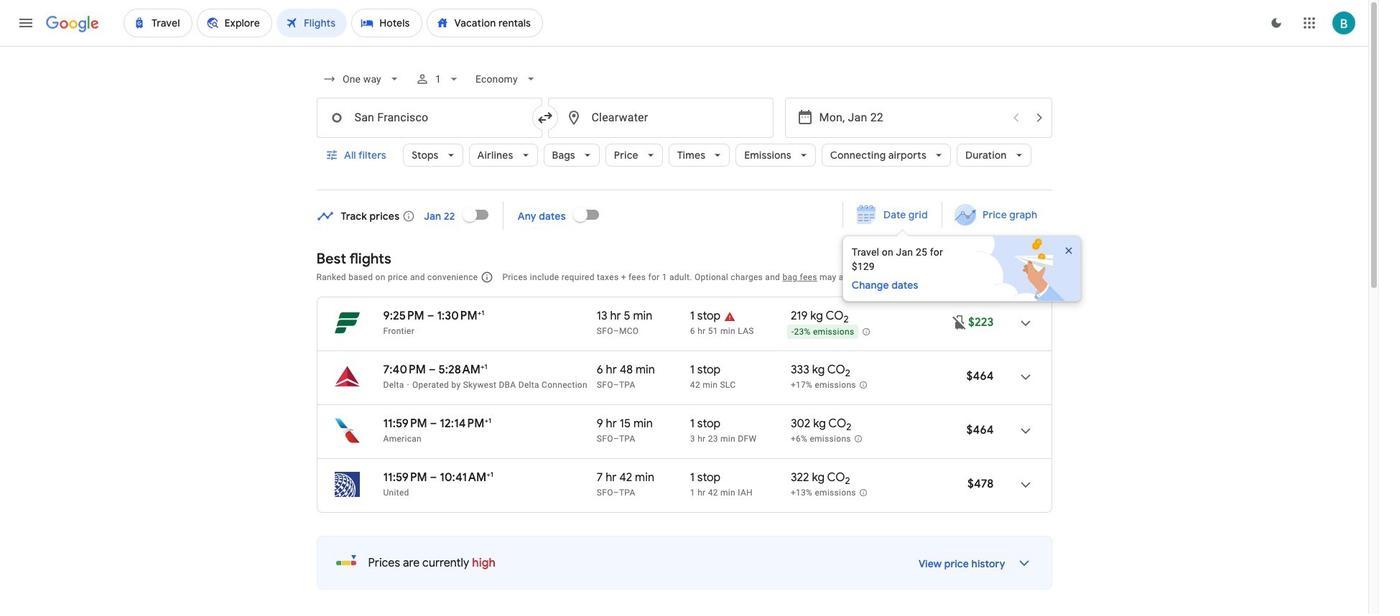 Task type: locate. For each thing, give the bounding box(es) containing it.
flight details. leaves san francisco international airport (sfo) at 9:25 pm on monday, january 22 and arrives at orlando international airport (mco) at 1:30 pm on tuesday, january 23. image
[[1009, 306, 1043, 341]]

departure time: 11:59 pm. text field inside leaves san francisco international airport (sfo) at 11:59 pm on monday, january 22 and arrives at tampa international airport (tpa) at 12:14 pm on tuesday, january 23. element
[[383, 417, 427, 431]]

1 departure time: 11:59 pm. text field from the top
[[383, 417, 427, 431]]

main content
[[317, 197, 1096, 615]]

4 1 stop flight. element from the top
[[691, 471, 721, 487]]

leaves san francisco international airport (sfo) at 11:59 pm on monday, january 22 and arrives at tampa international airport (tpa) at 12:14 pm on tuesday, january 23. element
[[383, 416, 492, 431]]

1 stop flight. element
[[691, 309, 721, 326], [691, 363, 721, 379], [691, 417, 721, 433], [691, 471, 721, 487]]

Departure time: 11:59 PM. text field
[[383, 417, 427, 431], [383, 471, 427, 485]]

Departure time: 9:25 PM. text field
[[383, 309, 425, 323]]

 image
[[407, 380, 410, 390]]

departure time: 11:59 pm. text field inside leaves san francisco international airport (sfo) at 11:59 pm on monday, january 22 and arrives at tampa international airport (tpa) at 10:41 am on tuesday, january 23. element
[[383, 471, 427, 485]]

find the best price region
[[317, 197, 1096, 302]]

leaves san francisco international airport (sfo) at 11:59 pm on monday, january 22 and arrives at tampa international airport (tpa) at 10:41 am on tuesday, january 23. element
[[383, 470, 494, 485]]

223 US dollars text field
[[969, 316, 994, 330]]

departure time: 11:59 pm. text field down departure time: 7:40 pm. text box
[[383, 417, 427, 431]]

Departure text field
[[820, 98, 1004, 137]]

total duration 13 hr 5 min. element
[[597, 309, 691, 326]]

None field
[[317, 66, 407, 92], [470, 66, 544, 92], [317, 66, 407, 92], [470, 66, 544, 92]]

None text field
[[317, 98, 542, 138]]

2 1 stop flight. element from the top
[[691, 363, 721, 379]]

3 1 stop flight. element from the top
[[691, 417, 721, 433]]

flight details. leaves san francisco international airport (sfo) at 7:40 pm on monday, january 22 and arrives at tampa international airport (tpa) at 5:28 am on tuesday, january 23. image
[[1009, 360, 1043, 395]]

departure time: 11:59 pm. text field for leaves san francisco international airport (sfo) at 11:59 pm on monday, january 22 and arrives at tampa international airport (tpa) at 12:14 pm on tuesday, january 23. element
[[383, 417, 427, 431]]

None text field
[[548, 98, 774, 138]]

close image
[[1063, 245, 1075, 257]]

Departure time: 7:40 PM. text field
[[383, 363, 426, 377]]

departure time: 11:59 pm. text field left arrival time: 10:41 am on  tuesday, january 23. text box
[[383, 471, 427, 485]]

Arrival time: 5:28 AM on  Tuesday, January 23. text field
[[439, 362, 488, 377]]

flight details. leaves san francisco international airport (sfo) at 11:59 pm on monday, january 22 and arrives at tampa international airport (tpa) at 12:14 pm on tuesday, january 23. image
[[1009, 414, 1043, 448]]

leaves san francisco international airport (sfo) at 9:25 pm on monday, january 22 and arrives at orlando international airport (mco) at 1:30 pm on tuesday, january 23. element
[[383, 308, 485, 323]]

total duration 9 hr 15 min. element
[[597, 417, 691, 433]]

learn more about ranking image
[[481, 271, 494, 284]]

2 departure time: 11:59 pm. text field from the top
[[383, 471, 427, 485]]

None search field
[[317, 62, 1053, 190]]

1 vertical spatial departure time: 11:59 pm. text field
[[383, 471, 427, 485]]

0 vertical spatial departure time: 11:59 pm. text field
[[383, 417, 427, 431]]



Task type: describe. For each thing, give the bounding box(es) containing it.
464 US dollars text field
[[967, 423, 994, 438]]

Arrival time: 10:41 AM on  Tuesday, January 23. text field
[[440, 470, 494, 485]]

total duration 7 hr 42 min. element
[[597, 471, 691, 487]]

learn more about tracked prices image
[[403, 210, 416, 222]]

main menu image
[[17, 14, 34, 32]]

flight details. leaves san francisco international airport (sfo) at 11:59 pm on monday, january 22 and arrives at tampa international airport (tpa) at 10:41 am on tuesday, january 23. image
[[1009, 468, 1043, 502]]

478 US dollars text field
[[968, 477, 994, 492]]

this price for this flight doesn't include overhead bin access. if you need a carry-on bag, use the bags filter to update prices. image
[[952, 314, 969, 331]]

464 US dollars text field
[[967, 369, 994, 384]]

1 stop flight. element for total duration 9 hr 15 min. element
[[691, 417, 721, 433]]

1 stop flight. element for total duration 7 hr 42 min. element
[[691, 471, 721, 487]]

Arrival time: 1:30 PM on  Tuesday, January 23. text field
[[437, 308, 485, 323]]

1 stop flight. element for total duration 6 hr 48 min. element
[[691, 363, 721, 379]]

leaves san francisco international airport (sfo) at 7:40 pm on monday, january 22 and arrives at tampa international airport (tpa) at 5:28 am on tuesday, january 23. element
[[383, 362, 488, 377]]

swap origin and destination. image
[[537, 109, 554, 126]]

1 1 stop flight. element from the top
[[691, 309, 721, 326]]

total duration 6 hr 48 min. element
[[597, 363, 691, 379]]

loading results progress bar
[[0, 46, 1369, 49]]

Arrival time: 12:14 PM on  Tuesday, January 23. text field
[[440, 416, 492, 431]]

change appearance image
[[1260, 6, 1294, 40]]

departure time: 11:59 pm. text field for leaves san francisco international airport (sfo) at 11:59 pm on monday, january 22 and arrives at tampa international airport (tpa) at 10:41 am on tuesday, january 23. element
[[383, 471, 427, 485]]



Task type: vqa. For each thing, say whether or not it's contained in the screenshot.
478 US dollars text box
yes



